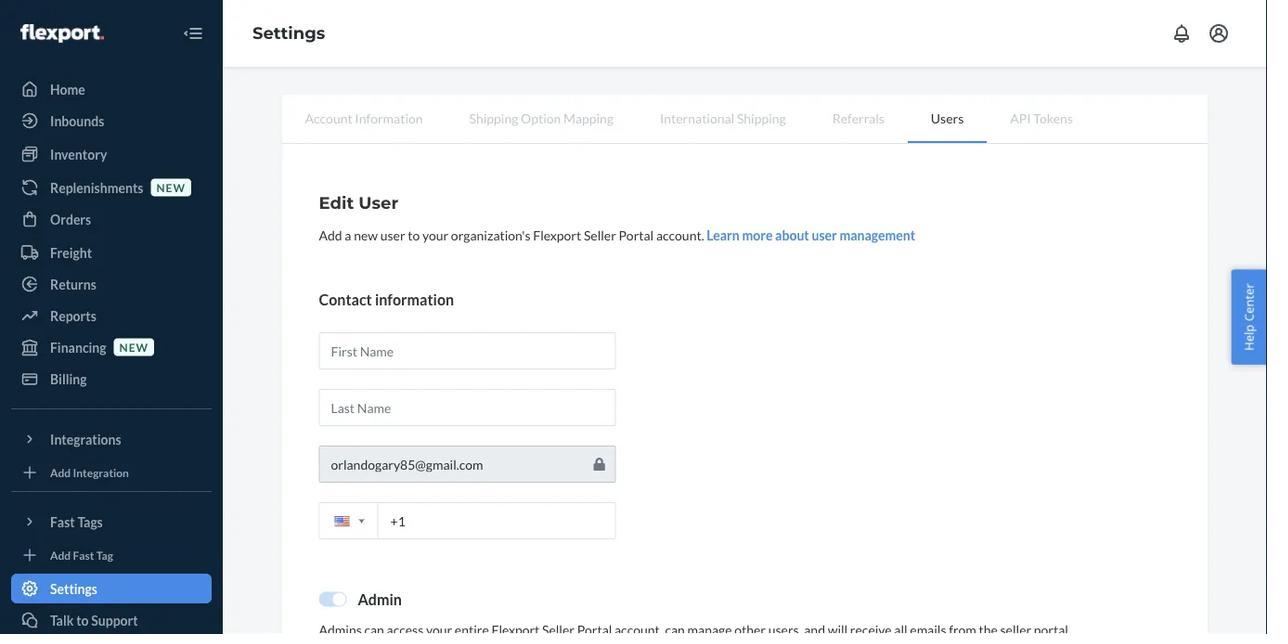 Task type: describe. For each thing, give the bounding box(es) containing it.
billing
[[50, 371, 87, 387]]

shipping inside tab
[[737, 110, 786, 126]]

help center button
[[1232, 270, 1268, 365]]

contact information
[[319, 290, 454, 308]]

talk to support
[[50, 613, 138, 628]]

0 horizontal spatial settings link
[[11, 574, 212, 604]]

shipping option mapping
[[470, 110, 614, 126]]

add a new user to your organization's flexport seller portal account. learn more about user management
[[319, 227, 916, 243]]

a
[[345, 227, 352, 243]]

international shipping tab
[[637, 95, 810, 141]]

your
[[423, 227, 449, 243]]

inbounds
[[50, 113, 104, 129]]

add fast tag
[[50, 548, 113, 562]]

learn
[[707, 227, 740, 243]]

tags
[[77, 514, 103, 530]]

new for replenishments
[[156, 181, 186, 194]]

organization's
[[451, 227, 531, 243]]

tab list containing account information
[[282, 95, 1209, 144]]

fast tags
[[50, 514, 103, 530]]

orders
[[50, 211, 91, 227]]

close navigation image
[[182, 22, 204, 45]]

about
[[776, 227, 810, 243]]

2 user from the left
[[812, 227, 838, 243]]

0 horizontal spatial settings
[[50, 581, 97, 597]]

help center
[[1241, 283, 1258, 351]]

fast tags button
[[11, 507, 212, 537]]

home link
[[11, 74, 212, 104]]

fast inside dropdown button
[[50, 514, 75, 530]]

international
[[660, 110, 735, 126]]

open notifications image
[[1171, 22, 1193, 45]]

management
[[840, 227, 916, 243]]

more
[[743, 227, 773, 243]]

account.
[[657, 227, 705, 243]]

integrations
[[50, 431, 121, 447]]

users
[[931, 110, 964, 126]]

information
[[375, 290, 454, 308]]

inbounds link
[[11, 106, 212, 136]]

2 horizontal spatial new
[[354, 227, 378, 243]]

shipping inside tab
[[470, 110, 519, 126]]

1 (702) 123-4567 telephone field
[[319, 502, 616, 539]]

orders link
[[11, 204, 212, 234]]

information
[[355, 110, 423, 126]]

mapping
[[564, 110, 614, 126]]

admin
[[358, 590, 402, 608]]

referrals
[[833, 110, 885, 126]]

1 horizontal spatial settings link
[[253, 23, 325, 43]]

to inside talk to support button
[[76, 613, 89, 628]]

add integration
[[50, 466, 129, 479]]

api tokens tab
[[987, 95, 1097, 141]]



Task type: locate. For each thing, give the bounding box(es) containing it.
1 vertical spatial add
[[50, 466, 71, 479]]

1 horizontal spatial settings
[[253, 23, 325, 43]]

add for add integration
[[50, 466, 71, 479]]

flexport
[[533, 227, 582, 243]]

1 vertical spatial new
[[354, 227, 378, 243]]

lock image
[[594, 457, 605, 472]]

edit
[[319, 192, 354, 213]]

freight link
[[11, 238, 212, 267]]

settings
[[253, 23, 325, 43], [50, 581, 97, 597]]

0 horizontal spatial shipping
[[470, 110, 519, 126]]

freight
[[50, 245, 92, 261]]

2 vertical spatial new
[[119, 340, 149, 354]]

0 vertical spatial add
[[319, 227, 342, 243]]

united states: + 1 image
[[359, 520, 365, 523]]

1 vertical spatial settings
[[50, 581, 97, 597]]

Last Name text field
[[319, 389, 616, 426]]

contact
[[319, 290, 372, 308]]

help
[[1241, 325, 1258, 351]]

edit user
[[319, 192, 399, 213]]

fast left tag
[[73, 548, 94, 562]]

user
[[381, 227, 405, 243], [812, 227, 838, 243]]

add
[[319, 227, 342, 243], [50, 466, 71, 479], [50, 548, 71, 562]]

1 horizontal spatial user
[[812, 227, 838, 243]]

1 horizontal spatial new
[[156, 181, 186, 194]]

new
[[156, 181, 186, 194], [354, 227, 378, 243], [119, 340, 149, 354]]

add down fast tags
[[50, 548, 71, 562]]

billing link
[[11, 364, 212, 394]]

fast
[[50, 514, 75, 530], [73, 548, 94, 562]]

2 vertical spatial add
[[50, 548, 71, 562]]

flexport logo image
[[20, 24, 104, 43]]

settings link
[[253, 23, 325, 43], [11, 574, 212, 604]]

1 horizontal spatial shipping
[[737, 110, 786, 126]]

fast left tags
[[50, 514, 75, 530]]

add inside add integration link
[[50, 466, 71, 479]]

add left integration
[[50, 466, 71, 479]]

learn more about user management button
[[707, 226, 916, 244]]

1 user from the left
[[381, 227, 405, 243]]

2 shipping from the left
[[737, 110, 786, 126]]

talk to support button
[[11, 606, 212, 634]]

add for add a new user to your organization's flexport seller portal account. learn more about user management
[[319, 227, 342, 243]]

returns link
[[11, 269, 212, 299]]

tokens
[[1034, 110, 1074, 126]]

new for financing
[[119, 340, 149, 354]]

Email text field
[[319, 446, 616, 483]]

seller
[[584, 227, 617, 243]]

add fast tag link
[[11, 544, 212, 567]]

1 shipping from the left
[[470, 110, 519, 126]]

to right talk
[[76, 613, 89, 628]]

api
[[1011, 110, 1031, 126]]

replenishments
[[50, 180, 143, 196]]

open account menu image
[[1208, 22, 1231, 45]]

0 vertical spatial settings link
[[253, 23, 325, 43]]

user down user
[[381, 227, 405, 243]]

add for add fast tag
[[50, 548, 71, 562]]

support
[[91, 613, 138, 628]]

reports link
[[11, 301, 212, 331]]

new up orders link
[[156, 181, 186, 194]]

integrations button
[[11, 424, 212, 454]]

reports
[[50, 308, 96, 324]]

returns
[[50, 276, 96, 292]]

to
[[408, 227, 420, 243], [76, 613, 89, 628]]

to left 'your'
[[408, 227, 420, 243]]

0 vertical spatial fast
[[50, 514, 75, 530]]

0 horizontal spatial new
[[119, 340, 149, 354]]

inventory link
[[11, 139, 212, 169]]

0 vertical spatial new
[[156, 181, 186, 194]]

1 vertical spatial to
[[76, 613, 89, 628]]

shipping option mapping tab
[[446, 95, 637, 141]]

users tab
[[908, 95, 987, 143]]

1 horizontal spatial to
[[408, 227, 420, 243]]

international shipping
[[660, 110, 786, 126]]

new down reports link
[[119, 340, 149, 354]]

referrals tab
[[810, 95, 908, 141]]

financing
[[50, 339, 106, 355]]

shipping
[[470, 110, 519, 126], [737, 110, 786, 126]]

1 vertical spatial settings link
[[11, 574, 212, 604]]

1 vertical spatial fast
[[73, 548, 94, 562]]

option
[[521, 110, 561, 126]]

0 vertical spatial to
[[408, 227, 420, 243]]

account
[[305, 110, 353, 126]]

account information
[[305, 110, 423, 126]]

home
[[50, 81, 85, 97]]

new right a
[[354, 227, 378, 243]]

0 horizontal spatial user
[[381, 227, 405, 243]]

0 vertical spatial settings
[[253, 23, 325, 43]]

center
[[1241, 283, 1258, 321]]

0 horizontal spatial to
[[76, 613, 89, 628]]

First Name text field
[[319, 332, 616, 370]]

talk
[[50, 613, 74, 628]]

integration
[[73, 466, 129, 479]]

account information tab
[[282, 95, 446, 141]]

add left a
[[319, 227, 342, 243]]

shipping left option
[[470, 110, 519, 126]]

user
[[359, 192, 399, 213]]

inventory
[[50, 146, 107, 162]]

add integration link
[[11, 462, 212, 484]]

tab list
[[282, 95, 1209, 144]]

add inside add fast tag link
[[50, 548, 71, 562]]

api tokens
[[1011, 110, 1074, 126]]

portal
[[619, 227, 654, 243]]

tag
[[96, 548, 113, 562]]

shipping right international
[[737, 110, 786, 126]]

user right about
[[812, 227, 838, 243]]



Task type: vqa. For each thing, say whether or not it's contained in the screenshot.
About
yes



